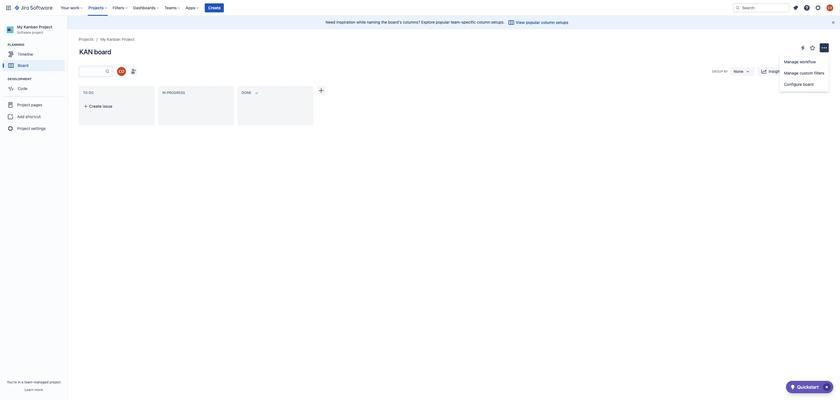 Task type: vqa. For each thing, say whether or not it's contained in the screenshot.
the To Do on the top left of page
yes



Task type: describe. For each thing, give the bounding box(es) containing it.
to
[[83, 91, 88, 95]]

create for create issue
[[89, 104, 102, 109]]

filters
[[113, 5, 124, 10]]

planning image
[[1, 41, 8, 48]]

timeline
[[18, 52, 33, 56]]

naming
[[367, 20, 380, 24]]

your
[[61, 5, 69, 10]]

apps
[[186, 5, 195, 10]]

development image
[[1, 76, 8, 82]]

specific
[[462, 20, 476, 24]]

quickstart button
[[786, 381, 834, 393]]

Search this board text field
[[79, 66, 105, 77]]

dismiss image
[[831, 20, 836, 25]]

planning group
[[3, 43, 67, 73]]

in
[[18, 380, 21, 384]]

teams button
[[163, 3, 182, 12]]

teams
[[165, 5, 177, 10]]

project inside my kanban project software project
[[39, 24, 52, 29]]

search image
[[736, 5, 740, 10]]

settings image
[[815, 4, 822, 11]]

manage workflow button
[[780, 56, 829, 68]]

appswitcher icon image
[[5, 4, 12, 11]]

workflow
[[800, 59, 816, 64]]

your work
[[61, 5, 79, 10]]

kan
[[79, 48, 93, 56]]

board
[[18, 63, 28, 68]]

more image
[[821, 44, 828, 51]]

quickstart
[[797, 385, 819, 390]]

pages
[[31, 102, 42, 107]]

add shortcut
[[17, 114, 41, 119]]

project pages link
[[2, 99, 65, 111]]

to do
[[83, 91, 94, 95]]

inspiration
[[337, 20, 355, 24]]

add
[[17, 114, 24, 119]]

group for check icon
[[780, 55, 829, 92]]

insights image
[[761, 68, 768, 75]]

code
[[18, 86, 27, 91]]

setups.
[[491, 20, 505, 24]]

notifications image
[[793, 4, 799, 11]]

work
[[70, 5, 79, 10]]

manage for manage custom filters
[[784, 71, 799, 75]]

setups
[[556, 20, 569, 25]]

kan board
[[79, 48, 111, 56]]

project inside project pages link
[[17, 102, 30, 107]]

need
[[326, 20, 335, 24]]

filters button
[[111, 3, 130, 12]]

issue
[[103, 104, 112, 109]]

projects for projects link
[[79, 37, 94, 42]]

while
[[357, 20, 366, 24]]

shortcut
[[25, 114, 41, 119]]

in progress
[[162, 91, 185, 95]]

project settings
[[17, 126, 46, 131]]

primary element
[[3, 0, 733, 16]]

popular inside button
[[526, 20, 540, 25]]

timeline link
[[3, 49, 65, 60]]

code link
[[3, 83, 65, 94]]

Search field
[[733, 3, 790, 12]]

do
[[89, 91, 94, 95]]

create column image
[[318, 87, 325, 94]]

manage for manage workflow
[[784, 59, 799, 64]]

kanban for my kanban project software project
[[24, 24, 38, 29]]

insights
[[769, 69, 784, 74]]

view
[[516, 20, 525, 25]]

column inside button
[[541, 20, 555, 25]]

dismiss quickstart image
[[823, 383, 832, 392]]

0 horizontal spatial column
[[477, 20, 490, 24]]



Task type: locate. For each thing, give the bounding box(es) containing it.
board's
[[388, 20, 402, 24]]

team-
[[451, 20, 462, 24], [24, 380, 34, 384]]

column left the setups.
[[477, 20, 490, 24]]

group
[[712, 70, 723, 73]]

software
[[17, 30, 31, 35]]

board
[[94, 48, 111, 56], [803, 82, 814, 87]]

1 vertical spatial manage
[[784, 71, 799, 75]]

by
[[724, 70, 728, 73]]

manage left the workflow
[[784, 59, 799, 64]]

1 horizontal spatial board
[[803, 82, 814, 87]]

project
[[32, 30, 43, 35], [50, 380, 61, 384]]

0 vertical spatial create
[[208, 5, 221, 10]]

learn more
[[25, 388, 43, 392]]

in
[[162, 91, 166, 95]]

0 vertical spatial manage
[[784, 59, 799, 64]]

projects for projects dropdown button
[[88, 5, 104, 10]]

0 vertical spatial projects
[[88, 5, 104, 10]]

create issue button
[[80, 101, 153, 111]]

board right kan
[[94, 48, 111, 56]]

project inside project settings link
[[17, 126, 30, 131]]

manage custom filters button
[[780, 68, 829, 79]]

view popular column setups
[[516, 20, 569, 25]]

1 horizontal spatial project
[[50, 380, 61, 384]]

sidebar navigation image
[[61, 23, 74, 34]]

project
[[39, 24, 52, 29], [122, 37, 135, 42], [17, 102, 30, 107], [17, 126, 30, 131]]

project settings link
[[2, 122, 65, 135]]

star kan board image
[[809, 44, 816, 51]]

kanban
[[24, 24, 38, 29], [107, 37, 121, 42]]

manage custom filters
[[784, 71, 825, 75]]

my up the software
[[17, 24, 23, 29]]

my for my kanban project
[[100, 37, 106, 42]]

column
[[477, 20, 490, 24], [541, 20, 555, 25]]

a
[[22, 380, 23, 384]]

development group
[[3, 77, 67, 96]]

my kanban project
[[100, 37, 135, 42]]

1 horizontal spatial column
[[541, 20, 555, 25]]

custom
[[800, 71, 813, 75]]

0 horizontal spatial group
[[2, 97, 65, 137]]

project right managed
[[50, 380, 61, 384]]

done
[[242, 91, 251, 95]]

you're
[[7, 380, 17, 384]]

create right apps popup button
[[208, 5, 221, 10]]

explore
[[421, 20, 435, 24]]

1 vertical spatial my
[[100, 37, 106, 42]]

create issue
[[89, 104, 112, 109]]

1 vertical spatial project
[[50, 380, 61, 384]]

popular
[[436, 20, 450, 24], [526, 20, 540, 25]]

1 horizontal spatial kanban
[[107, 37, 121, 42]]

managed
[[34, 380, 49, 384]]

create button
[[205, 3, 224, 12]]

1 horizontal spatial create
[[208, 5, 221, 10]]

view popular column setups button
[[505, 18, 572, 27]]

popular right explore
[[436, 20, 450, 24]]

1 vertical spatial kanban
[[107, 37, 121, 42]]

create inside button
[[208, 5, 221, 10]]

your work button
[[59, 3, 85, 12]]

help image
[[804, 4, 811, 11]]

board for kan board
[[94, 48, 111, 56]]

0 vertical spatial board
[[94, 48, 111, 56]]

board for configure board
[[803, 82, 814, 87]]

my kanban project software project
[[17, 24, 52, 35]]

your profile and settings image
[[827, 4, 834, 11]]

banner containing your work
[[0, 0, 840, 16]]

christina overa image
[[117, 67, 126, 76]]

projects inside dropdown button
[[88, 5, 104, 10]]

configure board button
[[780, 79, 829, 90]]

0 vertical spatial team-
[[451, 20, 462, 24]]

my up the kan board
[[100, 37, 106, 42]]

1 horizontal spatial team-
[[451, 20, 462, 24]]

columns?
[[403, 20, 420, 24]]

manage up configure
[[784, 71, 799, 75]]

manage workflow
[[784, 59, 816, 64]]

my
[[17, 24, 23, 29], [100, 37, 106, 42]]

1 vertical spatial board
[[803, 82, 814, 87]]

0 horizontal spatial my
[[17, 24, 23, 29]]

1 vertical spatial projects
[[79, 37, 94, 42]]

0 vertical spatial kanban
[[24, 24, 38, 29]]

1 horizontal spatial group
[[780, 55, 829, 92]]

board link
[[3, 60, 65, 71]]

column left "setups"
[[541, 20, 555, 25]]

0 horizontal spatial project
[[32, 30, 43, 35]]

learn more button
[[25, 388, 43, 392]]

create
[[208, 5, 221, 10], [89, 104, 102, 109]]

project inside my kanban project software project
[[32, 30, 43, 35]]

0 horizontal spatial kanban
[[24, 24, 38, 29]]

projects right work
[[88, 5, 104, 10]]

1 vertical spatial group
[[2, 97, 65, 137]]

group for development icon
[[2, 97, 65, 137]]

none
[[734, 69, 744, 74]]

manage inside manage custom filters button
[[784, 71, 799, 75]]

group by
[[712, 70, 728, 73]]

1 vertical spatial create
[[89, 104, 102, 109]]

create for create
[[208, 5, 221, 10]]

1 manage from the top
[[784, 59, 799, 64]]

kanban for my kanban project
[[107, 37, 121, 42]]

board inside button
[[803, 82, 814, 87]]

group containing manage workflow
[[780, 55, 829, 92]]

jira software image
[[15, 4, 52, 11], [15, 4, 52, 11]]

development
[[8, 77, 32, 81]]

0 vertical spatial project
[[32, 30, 43, 35]]

2 manage from the top
[[784, 71, 799, 75]]

add shortcut button
[[2, 111, 65, 122]]

my inside my kanban project software project
[[17, 24, 23, 29]]

need inspiration while naming the board's columns? explore popular team-specific column setups.
[[326, 20, 505, 24]]

automations menu button icon image
[[800, 44, 807, 51]]

configure board
[[784, 82, 814, 87]]

0 horizontal spatial team-
[[24, 380, 34, 384]]

insights button
[[758, 67, 787, 76]]

kanban up the kan board
[[107, 37, 121, 42]]

check image
[[790, 384, 796, 390]]

banner
[[0, 0, 840, 16]]

the
[[381, 20, 387, 24]]

group
[[780, 55, 829, 92], [2, 97, 65, 137]]

0 vertical spatial my
[[17, 24, 23, 29]]

create inside button
[[89, 104, 102, 109]]

1 horizontal spatial my
[[100, 37, 106, 42]]

planning
[[8, 43, 24, 46]]

projects
[[88, 5, 104, 10], [79, 37, 94, 42]]

settings
[[31, 126, 46, 131]]

more
[[35, 388, 43, 392]]

projects link
[[79, 36, 94, 43]]

board down custom
[[803, 82, 814, 87]]

create left "issue"
[[89, 104, 102, 109]]

apps button
[[184, 3, 201, 12]]

learn
[[25, 388, 34, 392]]

none button
[[730, 67, 755, 76]]

manage
[[784, 59, 799, 64], [784, 71, 799, 75]]

1 horizontal spatial popular
[[526, 20, 540, 25]]

0 horizontal spatial popular
[[436, 20, 450, 24]]

configure
[[784, 82, 802, 87]]

project right the software
[[32, 30, 43, 35]]

kanban up the software
[[24, 24, 38, 29]]

group containing project pages
[[2, 97, 65, 137]]

add people image
[[130, 68, 137, 75]]

popular right 'view'
[[526, 20, 540, 25]]

0 horizontal spatial create
[[89, 104, 102, 109]]

projects button
[[87, 3, 109, 12]]

1 vertical spatial team-
[[24, 380, 34, 384]]

progress
[[167, 91, 185, 95]]

project inside my kanban project link
[[122, 37, 135, 42]]

filters
[[814, 71, 825, 75]]

kanban inside my kanban project software project
[[24, 24, 38, 29]]

0 horizontal spatial board
[[94, 48, 111, 56]]

manage inside manage workflow button
[[784, 59, 799, 64]]

0 vertical spatial group
[[780, 55, 829, 92]]

my kanban project link
[[100, 36, 135, 43]]

dashboards
[[133, 5, 156, 10]]

projects up kan
[[79, 37, 94, 42]]

project pages
[[17, 102, 42, 107]]

you're in a team-managed project
[[7, 380, 61, 384]]

dashboards button
[[132, 3, 161, 12]]

my for my kanban project software project
[[17, 24, 23, 29]]



